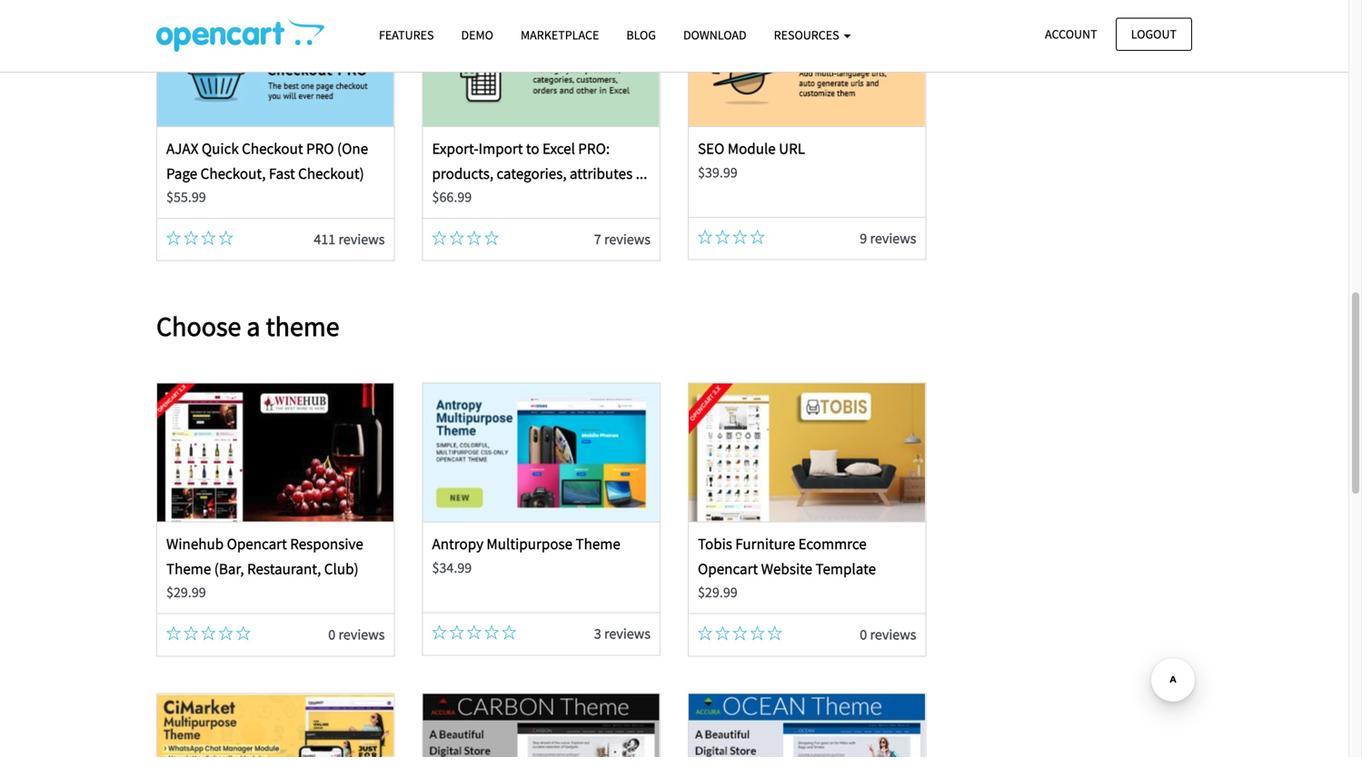 Task type: describe. For each thing, give the bounding box(es) containing it.
club)
[[324, 560, 359, 579]]

ecommrce
[[798, 535, 867, 554]]

theme inside winehub opencart responsive theme (bar, restaurant, club) $29.99
[[166, 560, 211, 579]]

$39.99
[[698, 163, 738, 182]]

ajax quick checkout pro (one page checkout, fast checkout) $55.99
[[166, 139, 368, 206]]

reviews for seo module url
[[870, 230, 917, 248]]

products,
[[432, 164, 494, 183]]

winehub opencart responsive theme (bar, restaurant, club) link
[[166, 535, 363, 579]]

to
[[526, 139, 540, 158]]

$34.99
[[432, 559, 472, 577]]

winehub opencart responsive theme (bar, restaurant, club) image
[[157, 384, 394, 522]]

theme
[[266, 310, 340, 344]]

pro:
[[578, 139, 610, 158]]

reviews for export-import to excel pro: products, categories, attributes ...
[[604, 230, 651, 249]]

$29.99 inside winehub opencart responsive theme (bar, restaurant, club) $29.99
[[166, 584, 206, 602]]

0 reviews for tobis furniture ecommrce opencart website template
[[860, 626, 917, 645]]

checkout,
[[201, 164, 266, 183]]

template
[[816, 560, 876, 579]]

accura carbon v-1 multipurpose theme image
[[423, 695, 660, 758]]

0 reviews for winehub opencart responsive theme (bar, restaurant, club)
[[328, 626, 385, 645]]

account link
[[1030, 18, 1113, 51]]

0 for restaurant,
[[328, 626, 336, 645]]

demo link
[[448, 19, 507, 51]]

antropy
[[432, 535, 484, 554]]

multipurpose
[[487, 535, 573, 554]]

cimarket - multipurpose opencart 4x theme image
[[157, 695, 394, 758]]

seo
[[698, 139, 725, 158]]

winehub opencart responsive theme (bar, restaurant, club) $29.99
[[166, 535, 363, 602]]

excel
[[543, 139, 575, 158]]

account
[[1045, 26, 1097, 42]]

features
[[379, 27, 434, 43]]

reviews for winehub opencart responsive theme (bar, restaurant, club)
[[338, 626, 385, 645]]

ajax quick checkout pro (one page checkout, fast checkout) link
[[166, 139, 368, 183]]

411 reviews
[[314, 230, 385, 249]]

411
[[314, 230, 336, 249]]

resources link
[[760, 19, 865, 51]]

ajax
[[166, 139, 199, 158]]

logout
[[1131, 26, 1177, 42]]

choose a theme
[[156, 310, 340, 344]]

accura ocean v-1 multipurpose theme image
[[689, 695, 925, 758]]

reviews for ajax quick checkout pro (one page checkout, fast checkout)
[[338, 230, 385, 249]]

export-
[[432, 139, 479, 158]]

quick
[[202, 139, 239, 158]]

tobis furniture ecommrce opencart website template image
[[689, 384, 925, 522]]

restaurant,
[[247, 560, 321, 579]]

antropy multipurpose theme image
[[423, 384, 660, 522]]

a
[[247, 310, 260, 344]]

tobis furniture ecommrce opencart website template link
[[698, 535, 876, 579]]

3 reviews
[[594, 625, 651, 644]]

website
[[761, 560, 813, 579]]



Task type: vqa. For each thing, say whether or not it's contained in the screenshot.


Task type: locate. For each thing, give the bounding box(es) containing it.
resources
[[774, 27, 842, 43]]

page
[[166, 164, 197, 183]]

$55.99
[[166, 188, 206, 206]]

opencart
[[227, 535, 287, 554], [698, 560, 758, 579]]

theme down winehub
[[166, 560, 211, 579]]

logout link
[[1116, 18, 1192, 51]]

download
[[683, 27, 747, 43]]

seo module url image
[[689, 0, 925, 126]]

checkout
[[242, 139, 303, 158]]

9
[[860, 230, 867, 248]]

blog
[[626, 27, 656, 43]]

$66.99
[[432, 188, 472, 206]]

0 horizontal spatial 0 reviews
[[328, 626, 385, 645]]

theme right multipurpose
[[576, 535, 621, 554]]

opencart inside winehub opencart responsive theme (bar, restaurant, club) $29.99
[[227, 535, 287, 554]]

1 horizontal spatial $29.99
[[698, 584, 738, 602]]

module
[[728, 139, 776, 158]]

...
[[636, 164, 647, 183]]

2 $29.99 from the left
[[698, 584, 738, 602]]

$29.99 down winehub
[[166, 584, 206, 602]]

export-import to excel pro: products, categories, attributes ... link
[[432, 139, 647, 183]]

export-import to excel pro: products, categories, attributes ... $66.99
[[432, 139, 647, 206]]

seo module url $39.99
[[698, 139, 805, 182]]

1 0 from the left
[[328, 626, 336, 645]]

furniture
[[736, 535, 795, 554]]

0 vertical spatial theme
[[576, 535, 621, 554]]

1 0 reviews from the left
[[328, 626, 385, 645]]

(one
[[337, 139, 368, 158]]

export-import to excel pro: products, categories, attributes ... image
[[423, 0, 660, 126]]

opencart inside tobis furniture ecommrce opencart website template $29.99
[[698, 560, 758, 579]]

reviews
[[870, 230, 917, 248], [338, 230, 385, 249], [604, 230, 651, 249], [604, 625, 651, 644], [338, 626, 385, 645], [870, 626, 917, 645]]

0 reviews
[[328, 626, 385, 645], [860, 626, 917, 645]]

9 reviews
[[860, 230, 917, 248]]

blog link
[[613, 19, 670, 51]]

antropy multipurpose theme $34.99
[[432, 535, 621, 577]]

1 horizontal spatial opencart
[[698, 560, 758, 579]]

fast
[[269, 164, 295, 183]]

7 reviews
[[594, 230, 651, 249]]

0 vertical spatial opencart
[[227, 535, 287, 554]]

7
[[594, 230, 601, 249]]

1 horizontal spatial theme
[[576, 535, 621, 554]]

reviews for tobis furniture ecommrce opencart website template
[[870, 626, 917, 645]]

winehub
[[166, 535, 224, 554]]

0 down template
[[860, 626, 867, 645]]

tobis furniture ecommrce opencart website template $29.99
[[698, 535, 876, 602]]

categories,
[[497, 164, 567, 183]]

ajax quick checkout pro (one page checkout, fast checkout) image
[[157, 0, 394, 126]]

reviews down template
[[870, 626, 917, 645]]

seo module url link
[[698, 139, 805, 158]]

2 0 from the left
[[860, 626, 867, 645]]

0 horizontal spatial 0
[[328, 626, 336, 645]]

reviews down club)
[[338, 626, 385, 645]]

reviews right 7
[[604, 230, 651, 249]]

theme
[[576, 535, 621, 554], [166, 560, 211, 579]]

2 0 reviews from the left
[[860, 626, 917, 645]]

reviews right 9 at the top right of page
[[870, 230, 917, 248]]

checkout)
[[298, 164, 364, 183]]

star light o image
[[715, 230, 730, 245], [750, 230, 765, 245], [467, 231, 482, 245], [502, 626, 516, 640], [184, 627, 198, 641], [219, 627, 233, 641], [236, 627, 251, 641], [715, 627, 730, 641], [750, 627, 765, 641]]

choose
[[156, 310, 241, 344]]

0 horizontal spatial theme
[[166, 560, 211, 579]]

0 reviews down template
[[860, 626, 917, 645]]

1 horizontal spatial 0
[[860, 626, 867, 645]]

(bar,
[[214, 560, 244, 579]]

features link
[[365, 19, 448, 51]]

$29.99 down tobis on the bottom of the page
[[698, 584, 738, 602]]

import
[[479, 139, 523, 158]]

1 horizontal spatial 0 reviews
[[860, 626, 917, 645]]

0 horizontal spatial opencart
[[227, 535, 287, 554]]

0 down club)
[[328, 626, 336, 645]]

0 for template
[[860, 626, 867, 645]]

reviews right 3
[[604, 625, 651, 644]]

opencart up restaurant,
[[227, 535, 287, 554]]

0 horizontal spatial $29.99
[[166, 584, 206, 602]]

0
[[328, 626, 336, 645], [860, 626, 867, 645]]

antropy multipurpose theme link
[[432, 535, 621, 554]]

1 vertical spatial theme
[[166, 560, 211, 579]]

responsive
[[290, 535, 363, 554]]

opencart down tobis on the bottom of the page
[[698, 560, 758, 579]]

url
[[779, 139, 805, 158]]

reviews right 411
[[338, 230, 385, 249]]

download link
[[670, 19, 760, 51]]

pro
[[306, 139, 334, 158]]

1 $29.99 from the left
[[166, 584, 206, 602]]

reviews for antropy multipurpose theme
[[604, 625, 651, 644]]

$29.99 inside tobis furniture ecommrce opencart website template $29.99
[[698, 584, 738, 602]]

marketplace
[[521, 27, 599, 43]]

theme inside the antropy multipurpose theme $34.99
[[576, 535, 621, 554]]

1 vertical spatial opencart
[[698, 560, 758, 579]]

demo
[[461, 27, 493, 43]]

opencart - downloads image
[[156, 19, 324, 52]]

tobis
[[698, 535, 732, 554]]

3
[[594, 625, 601, 644]]

0 reviews down club)
[[328, 626, 385, 645]]

attributes
[[570, 164, 633, 183]]

star light o image
[[698, 230, 713, 245], [733, 230, 747, 245], [166, 231, 181, 245], [184, 231, 198, 245], [201, 231, 216, 245], [219, 231, 233, 245], [432, 231, 447, 245], [450, 231, 464, 245], [484, 231, 499, 245], [432, 626, 447, 640], [450, 626, 464, 640], [467, 626, 482, 640], [484, 626, 499, 640], [166, 627, 181, 641], [201, 627, 216, 641], [698, 627, 713, 641], [733, 627, 747, 641], [768, 627, 782, 641]]

$29.99
[[166, 584, 206, 602], [698, 584, 738, 602]]

marketplace link
[[507, 19, 613, 51]]



